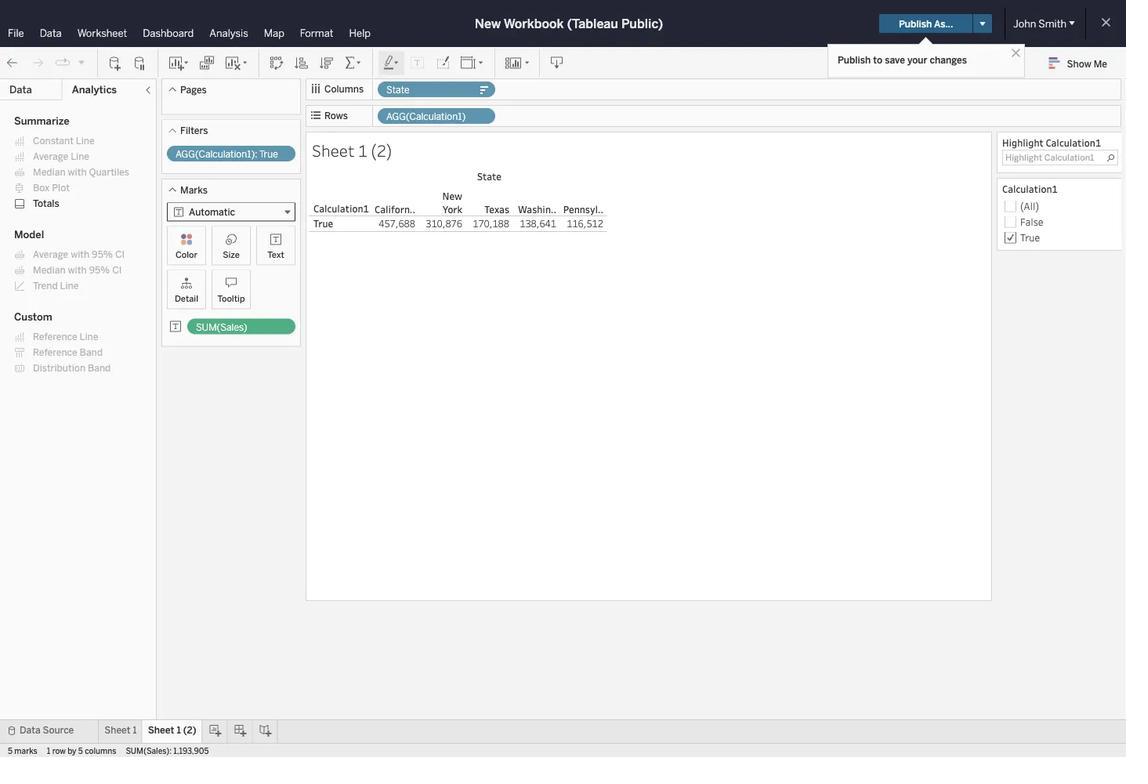 Task type: locate. For each thing, give the bounding box(es) containing it.
0 vertical spatial reference
[[33, 331, 77, 342]]

calculation1 right highlight in the right of the page
[[1046, 136, 1101, 149]]

analysis
[[209, 27, 248, 39]]

1 vertical spatial band
[[88, 362, 111, 374]]

ci up median with 95% ci
[[115, 249, 125, 260]]

me
[[1094, 58, 1107, 69]]

1 horizontal spatial (2)
[[371, 139, 392, 161]]

text
[[267, 249, 284, 260]]

trend line
[[33, 280, 79, 292]]

false
[[1020, 215, 1043, 228]]

show/hide cards image
[[505, 55, 530, 71]]

2 reference from the top
[[33, 347, 77, 358]]

sheet up sum(sales): 1,193,905
[[148, 724, 174, 736]]

map
[[264, 27, 284, 39]]

highlight image
[[382, 55, 400, 71]]

average for average line
[[33, 151, 68, 162]]

true
[[259, 149, 278, 160], [1020, 231, 1040, 244]]

ci
[[115, 249, 125, 260], [112, 264, 122, 276]]

band down reference band
[[88, 362, 111, 374]]

2 vertical spatial with
[[68, 264, 87, 276]]

1 vertical spatial state
[[477, 170, 502, 183]]

band up distribution band at the left top of page
[[80, 347, 103, 358]]

95% down the average with 95% ci
[[89, 264, 110, 276]]

sheet
[[312, 139, 355, 161], [104, 724, 130, 736], [148, 724, 174, 736]]

median up box plot
[[33, 167, 66, 178]]

redo image
[[30, 55, 45, 71]]

with up median with 95% ci
[[71, 249, 89, 260]]

ci for median with 95% ci
[[112, 264, 122, 276]]

line up average line on the left top
[[76, 135, 95, 147]]

1 horizontal spatial true
[[1020, 231, 1040, 244]]

(2) up 1,193,905
[[183, 724, 196, 736]]

0 vertical spatial average
[[33, 151, 68, 162]]

band
[[80, 347, 103, 358], [88, 362, 111, 374]]

line up reference band
[[80, 331, 98, 342]]

0 horizontal spatial (2)
[[183, 724, 196, 736]]

median
[[33, 167, 66, 178], [33, 264, 66, 276]]

1 row by 5 columns
[[47, 746, 116, 755]]

publish as... button
[[879, 14, 973, 33]]

analytics
[[72, 83, 117, 96]]

calculation1
[[1046, 136, 1101, 149], [1002, 182, 1058, 195]]

marks. press enter to open the view data window.. use arrow keys to navigate data visualization elements. image
[[371, 216, 607, 232]]

state down highlight icon
[[386, 84, 409, 96]]

workbook
[[504, 16, 564, 31]]

0 horizontal spatial 5
[[8, 746, 12, 755]]

trend
[[33, 280, 58, 292]]

marks
[[180, 184, 208, 196]]

1 horizontal spatial publish
[[899, 18, 932, 29]]

median up trend
[[33, 264, 66, 276]]

true right agg(calculation1):
[[259, 149, 278, 160]]

true down the false link
[[1020, 231, 1040, 244]]

1 vertical spatial calculation1
[[1002, 182, 1058, 195]]

95% up median with 95% ci
[[92, 249, 113, 260]]

2 horizontal spatial sheet
[[312, 139, 355, 161]]

1 vertical spatial with
[[71, 249, 89, 260]]

(all) link
[[1020, 199, 1039, 212]]

show me
[[1067, 58, 1107, 69]]

average line
[[33, 151, 89, 162]]

line down median with 95% ci
[[60, 280, 79, 292]]

5 marks
[[8, 746, 37, 755]]

0 vertical spatial with
[[68, 167, 87, 178]]

data down undo "image"
[[9, 83, 32, 96]]

1 horizontal spatial sheet
[[148, 724, 174, 736]]

summarize
[[14, 115, 69, 127]]

box plot
[[33, 182, 70, 194]]

source
[[43, 724, 74, 736]]

average down 'constant'
[[33, 151, 68, 162]]

reference band
[[33, 347, 103, 358]]

1 left row
[[47, 746, 50, 755]]

sheet up columns
[[104, 724, 130, 736]]

plot
[[52, 182, 70, 194]]

publish
[[899, 18, 932, 29], [838, 54, 871, 65]]

sheet 1
[[104, 724, 137, 736]]

reference line
[[33, 331, 98, 342]]

ci for average with 95% ci
[[115, 249, 125, 260]]

0 vertical spatial state
[[386, 84, 409, 96]]

True checkbox
[[1002, 230, 1118, 245]]

show me button
[[1042, 51, 1121, 75]]

5 left marks at the bottom left
[[8, 746, 12, 755]]

undo image
[[5, 55, 20, 71]]

0 vertical spatial median
[[33, 167, 66, 178]]

agg(calculation1): true
[[176, 149, 278, 160]]

1 vertical spatial data
[[9, 83, 32, 96]]

ci down the average with 95% ci
[[112, 264, 122, 276]]

state
[[386, 84, 409, 96], [477, 170, 502, 183]]

95% for average with 95% ci
[[92, 249, 113, 260]]

1 average from the top
[[33, 151, 68, 162]]

1 vertical spatial (2)
[[183, 724, 196, 736]]

1 median from the top
[[33, 167, 66, 178]]

1 down columns
[[358, 139, 367, 161]]

0 vertical spatial band
[[80, 347, 103, 358]]

data source
[[20, 724, 74, 736]]

1 horizontal spatial 5
[[78, 746, 83, 755]]

1 reference from the top
[[33, 331, 77, 342]]

0 horizontal spatial sheet
[[104, 724, 130, 736]]

sheet 1 (2)
[[312, 139, 392, 161], [148, 724, 196, 736]]

1 vertical spatial 95%
[[89, 264, 110, 276]]

1 vertical spatial median
[[33, 264, 66, 276]]

0 horizontal spatial publish
[[838, 54, 871, 65]]

1
[[358, 139, 367, 161], [133, 724, 137, 736], [177, 724, 181, 736], [47, 746, 50, 755]]

5
[[8, 746, 12, 755], [78, 746, 83, 755]]

0 vertical spatial true
[[259, 149, 278, 160]]

5 right by
[[78, 746, 83, 755]]

close image
[[1009, 45, 1023, 60]]

2 average from the top
[[33, 249, 68, 260]]

0 vertical spatial publish
[[899, 18, 932, 29]]

0 vertical spatial ci
[[115, 249, 125, 260]]

1 vertical spatial true
[[1020, 231, 1040, 244]]

reference
[[33, 331, 77, 342], [33, 347, 77, 358]]

0 horizontal spatial true
[[259, 149, 278, 160]]

1 vertical spatial ci
[[112, 264, 122, 276]]

data up replay animation image
[[40, 27, 62, 39]]

1 horizontal spatial sheet 1 (2)
[[312, 139, 392, 161]]

row
[[52, 746, 66, 755]]

(2) up california, state. press space to toggle selection. press escape to go back to the left margin. use arrow keys to navigate headers text field
[[371, 139, 392, 161]]

reference for reference band
[[33, 347, 77, 358]]

average with 95% ci
[[33, 249, 125, 260]]

data
[[40, 27, 62, 39], [9, 83, 32, 96], [20, 724, 40, 736]]

median with quartiles
[[33, 167, 129, 178]]

line
[[76, 135, 95, 147], [71, 151, 89, 162], [60, 280, 79, 292], [80, 331, 98, 342]]

sheet 1 (2) down rows
[[312, 139, 392, 161]]

median for median with 95% ci
[[33, 264, 66, 276]]

(All) checkbox
[[1002, 198, 1118, 214]]

fit image
[[460, 55, 485, 71]]

(2)
[[371, 139, 392, 161], [183, 724, 196, 736]]

reference up distribution
[[33, 347, 77, 358]]

line up median with quartiles
[[71, 151, 89, 162]]

0 vertical spatial 95%
[[92, 249, 113, 260]]

false link
[[1020, 215, 1043, 228]]

format workbook image
[[435, 55, 451, 71]]

sheet 1 (2) up sum(sales): 1,193,905
[[148, 724, 196, 736]]

pause auto updates image
[[132, 55, 148, 71]]

1 vertical spatial sheet 1 (2)
[[148, 724, 196, 736]]

1 vertical spatial publish
[[838, 54, 871, 65]]

detail
[[175, 293, 198, 304]]

with down the average with 95% ci
[[68, 264, 87, 276]]

color
[[176, 249, 197, 260]]

publish left as...
[[899, 18, 932, 29]]

sum(sales):
[[126, 746, 172, 755]]

collapse image
[[143, 85, 153, 95]]

2 median from the top
[[33, 264, 66, 276]]

average
[[33, 151, 68, 162], [33, 249, 68, 260]]

median for median with quartiles
[[33, 167, 66, 178]]

0 vertical spatial sheet 1 (2)
[[312, 139, 392, 161]]

duplicate image
[[199, 55, 215, 71]]

with down average line on the left top
[[68, 167, 87, 178]]

publish left 'to'
[[838, 54, 871, 65]]

average down model
[[33, 249, 68, 260]]

with for average with 95% ci
[[71, 249, 89, 260]]

with
[[68, 167, 87, 178], [71, 249, 89, 260], [68, 264, 87, 276]]

True, Calculation1. Press Space to toggle selection. Press Escape to go back to the left margin. Use arrow keys to navigate headers text field
[[309, 216, 371, 231]]

line for constant line
[[76, 135, 95, 147]]

reference up reference band
[[33, 331, 77, 342]]

state up texas, state. press space to toggle selection. press escape to go back to the left margin. use arrow keys to navigate headers text field
[[477, 170, 502, 183]]

save
[[885, 54, 905, 65]]

smith
[[1039, 17, 1067, 30]]

new workbook (tableau public)
[[475, 16, 663, 31]]

1 up sum(sales):
[[133, 724, 137, 736]]

quartiles
[[89, 167, 129, 178]]

1 vertical spatial average
[[33, 249, 68, 260]]

95%
[[92, 249, 113, 260], [89, 264, 110, 276]]

data up marks at the bottom left
[[20, 724, 40, 736]]

distribution
[[33, 362, 85, 374]]

distribution band
[[33, 362, 111, 374]]

line for reference line
[[80, 331, 98, 342]]

publish inside button
[[899, 18, 932, 29]]

sheet down rows
[[312, 139, 355, 161]]

calculation1 up (all)
[[1002, 182, 1058, 195]]

1 vertical spatial reference
[[33, 347, 77, 358]]



Task type: vqa. For each thing, say whether or not it's contained in the screenshot.
reference line
yes



Task type: describe. For each thing, give the bounding box(es) containing it.
average for average with 95% ci
[[33, 249, 68, 260]]

new worksheet image
[[168, 55, 190, 71]]

sorted ascending by sum of sales within state image
[[294, 55, 310, 71]]

download image
[[549, 55, 565, 71]]

sum(sales): 1,193,905
[[126, 746, 209, 755]]

0 horizontal spatial sheet 1 (2)
[[148, 724, 196, 736]]

changes
[[930, 54, 967, 65]]

New York, State. Press Space to toggle selection. Press Escape to go back to the left margin. Use arrow keys to navigate headers text field
[[418, 184, 465, 216]]

California, State. Press Space to toggle selection. Press Escape to go back to the left margin. Use arrow keys to navigate headers text field
[[371, 184, 418, 216]]

file
[[8, 27, 24, 39]]

0 vertical spatial data
[[40, 27, 62, 39]]

size
[[223, 249, 240, 260]]

marks
[[14, 746, 37, 755]]

columns
[[324, 83, 364, 95]]

reference for reference line
[[33, 331, 77, 342]]

Texas, State. Press Space to toggle selection. Press Escape to go back to the left margin. Use arrow keys to navigate headers text field
[[465, 184, 513, 216]]

agg(calculation1)
[[386, 111, 466, 122]]

0 vertical spatial (2)
[[371, 139, 392, 161]]

band for distribution band
[[88, 362, 111, 374]]

show labels image
[[410, 55, 426, 71]]

true inside checkbox
[[1020, 231, 1040, 244]]

2 vertical spatial data
[[20, 724, 40, 736]]

median with 95% ci
[[33, 264, 122, 276]]

columns
[[85, 746, 116, 755]]

replay animation image
[[77, 57, 86, 67]]

1 horizontal spatial state
[[477, 170, 502, 183]]

john
[[1013, 17, 1036, 30]]

swap rows and columns image
[[269, 55, 284, 71]]

worksheet
[[77, 27, 127, 39]]

2 5 from the left
[[78, 746, 83, 755]]

sum(sales)
[[196, 321, 247, 333]]

0 vertical spatial calculation1
[[1046, 136, 1101, 149]]

1 up sum(sales): 1,193,905
[[177, 724, 181, 736]]

line for average line
[[71, 151, 89, 162]]

model
[[14, 228, 44, 241]]

agg(calculation1):
[[176, 149, 257, 160]]

publish as...
[[899, 18, 953, 29]]

constant line
[[33, 135, 95, 147]]

filters
[[180, 125, 208, 136]]

as...
[[934, 18, 953, 29]]

publish for publish as...
[[899, 18, 932, 29]]

calculation1 list box
[[1002, 214, 1118, 245]]

publish to save your changes
[[838, 54, 967, 65]]

(tableau
[[567, 16, 618, 31]]

dashboard
[[143, 27, 194, 39]]

highlight
[[1002, 136, 1044, 149]]

constant
[[33, 135, 74, 147]]

public)
[[621, 16, 663, 31]]

publish for publish to save your changes
[[838, 54, 871, 65]]

totals image
[[344, 55, 363, 71]]

custom
[[14, 311, 52, 323]]

to
[[873, 54, 883, 65]]

your
[[907, 54, 927, 65]]

box
[[33, 182, 50, 194]]

tooltip
[[217, 293, 245, 304]]

pages
[[180, 84, 207, 95]]

rows
[[324, 110, 348, 121]]

1 5 from the left
[[8, 746, 12, 755]]

sorted descending by sum of sales within state image
[[319, 55, 335, 71]]

highlight calculation1
[[1002, 136, 1101, 149]]

Pennsylvania, State. Press Space to toggle selection. Press Escape to go back to the left margin. Use arrow keys to navigate headers text field
[[560, 184, 607, 216]]

help
[[349, 27, 371, 39]]

clear sheet image
[[224, 55, 249, 71]]

new
[[475, 16, 501, 31]]

show
[[1067, 58, 1091, 69]]

95% for median with 95% ci
[[89, 264, 110, 276]]

with for median with 95% ci
[[68, 264, 87, 276]]

format
[[300, 27, 333, 39]]

Washington, State. Press Space to toggle selection. Press Escape to go back to the left margin. Use arrow keys to navigate headers text field
[[513, 184, 560, 216]]

totals
[[33, 198, 59, 209]]

true link
[[1020, 231, 1040, 244]]

0 horizontal spatial state
[[386, 84, 409, 96]]

replay animation image
[[55, 55, 71, 71]]

by
[[68, 746, 76, 755]]

john smith
[[1013, 17, 1067, 30]]

line for trend line
[[60, 280, 79, 292]]

band for reference band
[[80, 347, 103, 358]]

1,193,905
[[173, 746, 209, 755]]

with for median with quartiles
[[68, 167, 87, 178]]

False checkbox
[[1002, 214, 1118, 230]]

new data source image
[[107, 55, 123, 71]]

(all)
[[1020, 199, 1039, 212]]



